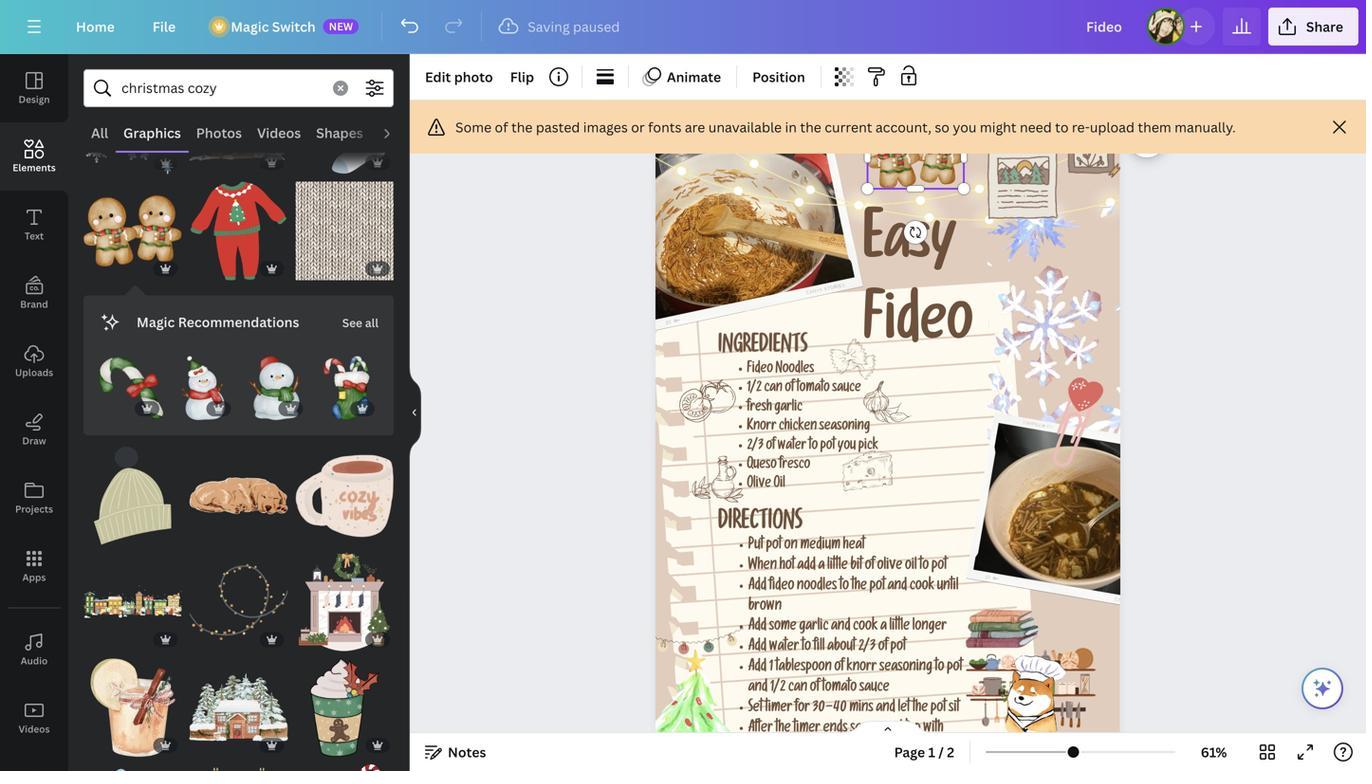 Task type: locate. For each thing, give the bounding box(es) containing it.
and left top
[[883, 722, 903, 737]]

garlic up chicken
[[775, 401, 803, 416]]

0 vertical spatial videos
[[257, 124, 301, 142]]

pot up until
[[932, 559, 947, 574]]

1 vertical spatial 1/2
[[770, 681, 786, 696]]

sauce down knorr
[[859, 681, 890, 696]]

1 watercolor snowman image from the left
[[171, 356, 235, 420]]

1 horizontal spatial videos
[[257, 124, 301, 142]]

watercolor snowman image down magic recommendations
[[171, 356, 235, 420]]

a right the add
[[818, 559, 825, 574]]

sauce down farfalle pasta illustration image
[[832, 382, 861, 397]]

cozy coffee mug image
[[295, 447, 394, 545]]

seasoning up let
[[880, 661, 933, 676]]

you right so
[[953, 118, 977, 136]]

watercolor warm cider drink illustration image
[[83, 659, 182, 757]]

0 vertical spatial fresco
[[779, 459, 810, 473]]

0 horizontal spatial 2/3
[[747, 440, 764, 454]]

1 horizontal spatial fresco
[[862, 742, 894, 757]]

tablespoon
[[776, 661, 832, 676]]

1 vertical spatial audio
[[21, 655, 48, 667]]

about
[[827, 641, 856, 656]]

of up queso
[[766, 440, 775, 454]]

can up for
[[788, 681, 808, 696]]

and
[[888, 580, 907, 595], [831, 620, 851, 635], [748, 681, 768, 696], [876, 701, 895, 717], [883, 722, 903, 737]]

see all button
[[340, 303, 380, 341]]

4 add from the top
[[748, 661, 767, 676]]

group
[[83, 76, 182, 174], [189, 76, 288, 174], [295, 76, 394, 174], [83, 170, 182, 280], [189, 170, 288, 280], [295, 170, 394, 280], [99, 345, 163, 420], [171, 345, 235, 420], [242, 345, 307, 420], [314, 345, 379, 420], [295, 435, 394, 545], [83, 447, 182, 545], [189, 447, 288, 545], [295, 541, 394, 651], [83, 553, 182, 651], [189, 553, 288, 651], [83, 647, 182, 757], [189, 647, 288, 757], [295, 647, 394, 757], [83, 753, 182, 771], [189, 753, 288, 771], [295, 753, 394, 771]]

1 vertical spatial timer
[[794, 722, 821, 737]]

0 horizontal spatial videos
[[19, 723, 50, 736]]

to right the oil
[[920, 559, 929, 574]]

home link
[[61, 8, 130, 46]]

paused
[[573, 18, 620, 36]]

pot left pick
[[820, 440, 835, 454]]

garlic up fill
[[799, 620, 829, 635]]

christmas tree cozy pajamas handdrawn illustration image
[[189, 182, 288, 280]]

pot
[[820, 440, 835, 454], [766, 539, 782, 554], [932, 559, 947, 574], [870, 580, 885, 595], [891, 641, 906, 656], [947, 661, 963, 676], [931, 701, 946, 717]]

1 vertical spatial water
[[769, 641, 799, 656]]

0 horizontal spatial fresco
[[779, 459, 810, 473]]

1 vertical spatial cook
[[853, 620, 878, 635]]

some down "brown"
[[769, 620, 797, 635]]

2/3 inside fideo noodles 1/2 can of tomato sauce fresh garlic knorr chicken seasoning 2/3 of water to pot you pick queso fresco olive oil
[[747, 440, 764, 454]]

water down chicken
[[778, 440, 807, 454]]

water up tablespoon
[[769, 641, 799, 656]]

0 horizontal spatial 1/2
[[747, 382, 762, 397]]

0 vertical spatial can
[[764, 382, 783, 397]]

page 1 / 2 button
[[887, 737, 962, 767]]

0 vertical spatial 1/2
[[747, 382, 762, 397]]

1 vertical spatial videos button
[[0, 684, 68, 752]]

0 horizontal spatial magic
[[137, 313, 175, 331]]

tomato inside put pot on medium heat when hot add a little bit of olive oil to pot add fideo noodles to the pot and cook until brown add some garlic and cook a little longer add water to fill about 2/3 of pot add 1 tablespoon of knorr seasoning to pot and 1/2 can of tomato sauce set timer for 30-40 mins and let the pot sit after the timer ends serve and top with some shredded queso fresco to your liking
[[822, 681, 857, 696]]

0 vertical spatial audio button
[[371, 115, 424, 151]]

tomato
[[797, 382, 830, 397], [822, 681, 857, 696]]

to left fill
[[802, 641, 811, 656]]

0 horizontal spatial seasoning
[[820, 421, 870, 435]]

1 inside button
[[928, 743, 935, 761]]

1 vertical spatial a
[[880, 620, 887, 635]]

2/3 up knorr
[[858, 641, 876, 656]]

audio right shapes button
[[378, 124, 416, 142]]

all
[[91, 124, 108, 142]]

directions
[[718, 513, 803, 537]]

the left pasted on the left of the page
[[511, 118, 533, 136]]

0 vertical spatial water
[[778, 440, 807, 454]]

pot left 'on'
[[766, 539, 782, 554]]

of right bit
[[865, 559, 875, 574]]

fideo down ingredients
[[747, 363, 773, 378]]

seasoning up pick
[[820, 421, 870, 435]]

noodles
[[797, 580, 837, 595]]

apps button
[[0, 532, 68, 600]]

1 vertical spatial videos
[[19, 723, 50, 736]]

magic left 'switch'
[[231, 18, 269, 36]]

to down chicken
[[809, 440, 818, 454]]

0 horizontal spatial little
[[827, 559, 848, 574]]

recommendations
[[178, 313, 299, 331]]

tomato up the 40
[[822, 681, 857, 696]]

olive oil hand drawn image
[[692, 456, 744, 502]]

cozy knitted christmas socks image
[[83, 765, 182, 771]]

warm cozy woolen socks image
[[295, 76, 394, 174]]

text button
[[0, 191, 68, 259]]

christmas gouache dog sleeping cozy image
[[189, 447, 288, 545]]

seasoning
[[820, 421, 870, 435], [880, 661, 933, 676]]

0 horizontal spatial you
[[838, 440, 856, 454]]

all button
[[83, 115, 116, 151]]

can inside put pot on medium heat when hot add a little bit of olive oil to pot add fideo noodles to the pot and cook until brown add some garlic and cook a little longer add water to fill about 2/3 of pot add 1 tablespoon of knorr seasoning to pot and 1/2 can of tomato sauce set timer for 30-40 mins and let the pot sit after the timer ends serve and top with some shredded queso fresco to your liking
[[788, 681, 808, 696]]

1 horizontal spatial little
[[889, 620, 910, 635]]

fresco
[[779, 459, 810, 473], [862, 742, 894, 757]]

projects button
[[0, 464, 68, 532]]

audio button right shapes
[[371, 115, 424, 151]]

file
[[153, 18, 176, 36]]

audio
[[378, 124, 416, 142], [21, 655, 48, 667]]

1 horizontal spatial a
[[880, 620, 887, 635]]

brand button
[[0, 259, 68, 327]]

show pages image
[[842, 720, 933, 735]]

watercolor snowman image
[[171, 356, 235, 420], [242, 356, 307, 420]]

flying blue snowflakes image
[[83, 76, 182, 174]]

1 vertical spatial tomato
[[822, 681, 857, 696]]

christmas coffee cup handdraw rertro image
[[295, 659, 394, 757]]

videos button
[[249, 115, 308, 151], [0, 684, 68, 752]]

little left longer
[[889, 620, 910, 635]]

1 horizontal spatial 2/3
[[858, 641, 876, 656]]

sauce inside fideo noodles 1/2 can of tomato sauce fresh garlic knorr chicken seasoning 2/3 of water to pot you pick queso fresco olive oil
[[832, 382, 861, 397]]

the right let
[[913, 701, 928, 717]]

home
[[76, 18, 115, 36]]

graphics button
[[116, 115, 189, 151]]

graphics
[[123, 124, 181, 142]]

1 horizontal spatial seasoning
[[880, 661, 933, 676]]

apps
[[22, 571, 46, 584]]

liking
[[936, 742, 964, 757]]

sauce
[[832, 382, 861, 397], [859, 681, 890, 696]]

cook
[[910, 580, 935, 595], [853, 620, 878, 635]]

1 horizontal spatial 1/2
[[770, 681, 786, 696]]

audio button
[[371, 115, 424, 151], [0, 616, 68, 684]]

0 horizontal spatial can
[[764, 382, 783, 397]]

the right in
[[800, 118, 821, 136]]

watercolor snowman image left watercolor winter socks image
[[242, 356, 307, 420]]

add
[[748, 580, 767, 595], [748, 620, 767, 635], [748, 641, 767, 656], [748, 661, 767, 676]]

1 vertical spatial garlic
[[799, 620, 829, 635]]

in
[[785, 118, 797, 136]]

draw
[[22, 434, 46, 447]]

0 vertical spatial seasoning
[[820, 421, 870, 435]]

heat
[[843, 539, 865, 554]]

some
[[769, 620, 797, 635], [748, 742, 776, 757]]

1
[[769, 661, 773, 676], [928, 743, 935, 761]]

fideo down easy
[[863, 299, 973, 360]]

0 vertical spatial fideo
[[863, 299, 973, 360]]

when
[[748, 559, 777, 574]]

gray realistic knitted seamless pattern. watercolor hand paint cozy warm knit texture image
[[295, 182, 394, 280]]

1 horizontal spatial magic
[[231, 18, 269, 36]]

on
[[784, 539, 798, 554]]

for
[[795, 701, 810, 717]]

seasoning inside put pot on medium heat when hot add a little bit of olive oil to pot add fideo noodles to the pot and cook until brown add some garlic and cook a little longer add water to fill about 2/3 of pot add 1 tablespoon of knorr seasoning to pot and 1/2 can of tomato sauce set timer for 30-40 mins and let the pot sit after the timer ends serve and top with some shredded queso fresco to your liking
[[880, 661, 933, 676]]

0 vertical spatial timer
[[765, 701, 792, 717]]

0 vertical spatial little
[[827, 559, 848, 574]]

cozy decoration cute lights with stars image
[[189, 553, 288, 651]]

file button
[[137, 8, 191, 46]]

and left let
[[876, 701, 895, 717]]

them
[[1138, 118, 1171, 136]]

61% button
[[1183, 737, 1245, 767]]

and up set
[[748, 681, 768, 696]]

1 horizontal spatial can
[[788, 681, 808, 696]]

1 horizontal spatial cook
[[910, 580, 935, 595]]

0 horizontal spatial audio
[[21, 655, 48, 667]]

1/2 inside put pot on medium heat when hot add a little bit of olive oil to pot add fideo noodles to the pot and cook until brown add some garlic and cook a little longer add water to fill about 2/3 of pot add 1 tablespoon of knorr seasoning to pot and 1/2 can of tomato sauce set timer for 30-40 mins and let the pot sit after the timer ends serve and top with some shredded queso fresco to your liking
[[770, 681, 786, 696]]

can inside fideo noodles 1/2 can of tomato sauce fresh garlic knorr chicken seasoning 2/3 of water to pot you pick queso fresco olive oil
[[764, 382, 783, 397]]

1 vertical spatial fideo
[[747, 363, 773, 378]]

magic
[[231, 18, 269, 36], [137, 313, 175, 331]]

notes
[[448, 743, 486, 761]]

1 vertical spatial you
[[838, 440, 856, 454]]

tomato down noodles
[[797, 382, 830, 397]]

1 horizontal spatial watercolor snowman image
[[242, 356, 307, 420]]

magic inside main 'menu bar'
[[231, 18, 269, 36]]

manually.
[[1175, 118, 1236, 136]]

0 vertical spatial 1
[[769, 661, 773, 676]]

watercolor cozy  winter house image
[[189, 76, 288, 174], [189, 659, 288, 757]]

fresco up oil
[[779, 459, 810, 473]]

videos inside side panel tab list
[[19, 723, 50, 736]]

notes button
[[417, 737, 494, 767]]

1 vertical spatial seasoning
[[880, 661, 933, 676]]

0 vertical spatial videos button
[[249, 115, 308, 151]]

snowy night in cozy christmas town city panorama. winter christmas village image
[[83, 553, 182, 651]]

cook up "about"
[[853, 620, 878, 635]]

garlic
[[775, 401, 803, 416], [799, 620, 829, 635]]

saving paused status
[[490, 15, 629, 38]]

canva assistant image
[[1311, 677, 1334, 700]]

photos
[[196, 124, 242, 142]]

0 horizontal spatial watercolor snowman image
[[171, 356, 235, 420]]

fideo noodles 1/2 can of tomato sauce fresh garlic knorr chicken seasoning 2/3 of water to pot you pick queso fresco olive oil
[[747, 363, 879, 493]]

queso
[[747, 459, 777, 473]]

1/2 down tablespoon
[[770, 681, 786, 696]]

2 add from the top
[[748, 620, 767, 635]]

audio inside side panel tab list
[[21, 655, 48, 667]]

0 vertical spatial 2/3
[[747, 440, 764, 454]]

to right noodles
[[840, 580, 849, 595]]

2
[[947, 743, 954, 761]]

the down bit
[[852, 580, 867, 595]]

0 vertical spatial watercolor cozy  winter house image
[[189, 76, 288, 174]]

magic recommendations
[[137, 313, 299, 331]]

0 vertical spatial magic
[[231, 18, 269, 36]]

2 watercolor snowman image from the left
[[242, 356, 307, 420]]

0 vertical spatial sauce
[[832, 382, 861, 397]]

of
[[495, 118, 508, 136], [785, 382, 794, 397], [766, 440, 775, 454], [865, 559, 875, 574], [878, 641, 888, 656], [834, 661, 844, 676], [810, 681, 820, 696]]

photos button
[[189, 115, 249, 151]]

30-
[[813, 701, 833, 717]]

some down after
[[748, 742, 776, 757]]

0 vertical spatial audio
[[378, 124, 416, 142]]

1 vertical spatial little
[[889, 620, 910, 635]]

1 left /
[[928, 743, 935, 761]]

to down longer
[[935, 661, 944, 676]]

2 watercolor cozy  winter house image from the top
[[189, 659, 288, 757]]

1 vertical spatial sauce
[[859, 681, 890, 696]]

timer down for
[[794, 722, 821, 737]]

audio button down apps
[[0, 616, 68, 684]]

1/2 up fresh at the bottom of page
[[747, 382, 762, 397]]

or
[[631, 118, 645, 136]]

0 horizontal spatial a
[[818, 559, 825, 574]]

1 watercolor cozy  winter house image from the top
[[189, 76, 288, 174]]

images
[[583, 118, 628, 136]]

fideo for fideo
[[863, 299, 973, 360]]

pot down olive
[[870, 580, 885, 595]]

fresco down serve
[[862, 742, 894, 757]]

2/3 down knorr
[[747, 440, 764, 454]]

1 vertical spatial magic
[[137, 313, 175, 331]]

1 vertical spatial 2/3
[[858, 641, 876, 656]]

can up fresh at the bottom of page
[[764, 382, 783, 397]]

1 vertical spatial can
[[788, 681, 808, 696]]

all
[[365, 315, 378, 330]]

page 1 / 2
[[894, 743, 954, 761]]

noodles
[[776, 363, 814, 378]]

christmas hot chocolate cup image
[[295, 765, 394, 771]]

0 horizontal spatial 1
[[769, 661, 773, 676]]

magic up watercolor candy cane image
[[137, 313, 175, 331]]

0 vertical spatial you
[[953, 118, 977, 136]]

watercolor cozy  winter house image right graphics button
[[189, 76, 288, 174]]

1 horizontal spatial 1
[[928, 743, 935, 761]]

1 vertical spatial audio button
[[0, 616, 68, 684]]

to
[[1055, 118, 1069, 136], [809, 440, 818, 454], [920, 559, 929, 574], [840, 580, 849, 595], [802, 641, 811, 656], [935, 661, 944, 676], [897, 742, 906, 757]]

0 vertical spatial garlic
[[775, 401, 803, 416]]

1 vertical spatial watercolor cozy  winter house image
[[189, 659, 288, 757]]

cook down the oil
[[910, 580, 935, 595]]

timer right set
[[765, 701, 792, 717]]

1 add from the top
[[748, 580, 767, 595]]

a left longer
[[880, 620, 887, 635]]

1 horizontal spatial fideo
[[863, 299, 973, 360]]

0 vertical spatial tomato
[[797, 382, 830, 397]]

watercolor gingerbread image
[[83, 182, 182, 280]]

water
[[778, 440, 807, 454], [769, 641, 799, 656]]

1 vertical spatial fresco
[[862, 742, 894, 757]]

0 vertical spatial cook
[[910, 580, 935, 595]]

farfalle pasta illustration image
[[830, 339, 876, 379]]

1 vertical spatial some
[[748, 742, 776, 757]]

might
[[980, 118, 1016, 136]]

projects
[[15, 503, 53, 516]]

little left bit
[[827, 559, 848, 574]]

hide image
[[409, 367, 421, 458]]

fideo inside fideo noodles 1/2 can of tomato sauce fresh garlic knorr chicken seasoning 2/3 of water to pot you pick queso fresco olive oil
[[747, 363, 773, 378]]

audio down apps
[[21, 655, 48, 667]]

1 vertical spatial 1
[[928, 743, 935, 761]]

saving paused
[[528, 18, 620, 36]]

1 left tablespoon
[[769, 661, 773, 676]]

watercolor cozy  winter house image up the watercolor fireplace decorated for christmas image
[[189, 659, 288, 757]]

0 horizontal spatial fideo
[[747, 363, 773, 378]]

oil
[[905, 559, 917, 574]]

0 vertical spatial a
[[818, 559, 825, 574]]

fresco inside put pot on medium heat when hot add a little bit of olive oil to pot add fideo noodles to the pot and cook until brown add some garlic and cook a little longer add water to fill about 2/3 of pot add 1 tablespoon of knorr seasoning to pot and 1/2 can of tomato sauce set timer for 30-40 mins and let the pot sit after the timer ends serve and top with some shredded queso fresco to your liking
[[862, 742, 894, 757]]

edit photo
[[425, 68, 493, 86]]

you left pick
[[838, 440, 856, 454]]



Task type: vqa. For each thing, say whether or not it's contained in the screenshot.
Show Pages image
yes



Task type: describe. For each thing, give the bounding box(es) containing it.
until
[[937, 580, 959, 595]]

olive
[[747, 478, 771, 493]]

water inside put pot on medium heat when hot add a little bit of olive oil to pot add fideo noodles to the pot and cook until brown add some garlic and cook a little longer add water to fill about 2/3 of pot add 1 tablespoon of knorr seasoning to pot and 1/2 can of tomato sauce set timer for 30-40 mins and let the pot sit after the timer ends serve and top with some shredded queso fresco to your liking
[[769, 641, 799, 656]]

upload
[[1090, 118, 1135, 136]]

account,
[[875, 118, 931, 136]]

edit
[[425, 68, 451, 86]]

and up "about"
[[831, 620, 851, 635]]

serve
[[850, 722, 881, 737]]

sit
[[949, 701, 960, 717]]

share
[[1306, 18, 1343, 36]]

1 horizontal spatial audio button
[[371, 115, 424, 151]]

pot inside fideo noodles 1/2 can of tomato sauce fresh garlic knorr chicken seasoning 2/3 of water to pot you pick queso fresco olive oil
[[820, 440, 835, 454]]

watercolor cozy  winter house image for the flying blue snowflakes 'image' at the left top
[[189, 76, 288, 174]]

flip
[[510, 68, 534, 86]]

shapes
[[316, 124, 363, 142]]

40
[[833, 701, 847, 717]]

1 horizontal spatial you
[[953, 118, 977, 136]]

1 horizontal spatial videos button
[[249, 115, 308, 151]]

set
[[748, 701, 763, 717]]

hot
[[780, 559, 795, 574]]

Design title text field
[[1071, 8, 1139, 46]]

1 inside put pot on medium heat when hot add a little bit of olive oil to pot add fideo noodles to the pot and cook until brown add some garlic and cook a little longer add water to fill about 2/3 of pot add 1 tablespoon of knorr seasoning to pot and 1/2 can of tomato sauce set timer for 30-40 mins and let the pot sit after the timer ends serve and top with some shredded queso fresco to your liking
[[769, 661, 773, 676]]

0 vertical spatial some
[[769, 620, 797, 635]]

put
[[748, 539, 764, 554]]

1/2 inside fideo noodles 1/2 can of tomato sauce fresh garlic knorr chicken seasoning 2/3 of water to pot you pick queso fresco olive oil
[[747, 382, 762, 397]]

Search elements search field
[[121, 70, 322, 106]]

saving
[[528, 18, 570, 36]]

put pot on medium heat when hot add a little bit of olive oil to pot add fideo noodles to the pot and cook until brown add some garlic and cook a little longer add water to fill about 2/3 of pot add 1 tablespoon of knorr seasoning to pot and 1/2 can of tomato sauce set timer for 30-40 mins and let the pot sit after the timer ends serve and top with some shredded queso fresco to your liking
[[748, 539, 964, 757]]

let
[[898, 701, 910, 717]]

fill
[[814, 641, 825, 656]]

of right "about"
[[878, 641, 888, 656]]

share button
[[1268, 8, 1358, 46]]

sauce inside put pot on medium heat when hot add a little bit of olive oil to pot add fideo noodles to the pot and cook until brown add some garlic and cook a little longer add water to fill about 2/3 of pot add 1 tablespoon of knorr seasoning to pot and 1/2 can of tomato sauce set timer for 30-40 mins and let the pot sit after the timer ends serve and top with some shredded queso fresco to your liking
[[859, 681, 890, 696]]

your
[[909, 742, 933, 757]]

you inside fideo noodles 1/2 can of tomato sauce fresh garlic knorr chicken seasoning 2/3 of water to pot you pick queso fresco olive oil
[[838, 440, 856, 454]]

shredded
[[778, 742, 826, 757]]

draw button
[[0, 396, 68, 464]]

/
[[938, 743, 944, 761]]

re-
[[1072, 118, 1090, 136]]

olive
[[877, 559, 903, 574]]

2/3 inside put pot on medium heat when hot add a little bit of olive oil to pot add fideo noodles to the pot and cook until brown add some garlic and cook a little longer add water to fill about 2/3 of pot add 1 tablespoon of knorr seasoning to pot and 1/2 can of tomato sauce set timer for 30-40 mins and let the pot sit after the timer ends serve and top with some shredded queso fresco to your liking
[[858, 641, 876, 656]]

water inside fideo noodles 1/2 can of tomato sauce fresh garlic knorr chicken seasoning 2/3 of water to pot you pick queso fresco olive oil
[[778, 440, 807, 454]]

edit photo button
[[417, 62, 501, 92]]

watercolor candy cane image
[[99, 356, 163, 420]]

0 horizontal spatial videos button
[[0, 684, 68, 752]]

design
[[18, 93, 50, 106]]

queso
[[828, 742, 859, 757]]

bit
[[850, 559, 863, 574]]

of down noodles
[[785, 382, 794, 397]]

easy
[[863, 218, 957, 279]]

fideo
[[769, 580, 794, 595]]

unavailable
[[708, 118, 782, 136]]

cozy winter beanie vector image
[[83, 447, 182, 545]]

so
[[935, 118, 950, 136]]

animate
[[667, 68, 721, 86]]

to inside fideo noodles 1/2 can of tomato sauce fresh garlic knorr chicken seasoning 2/3 of water to pot you pick queso fresco olive oil
[[809, 440, 818, 454]]

3 add from the top
[[748, 641, 767, 656]]

elements
[[13, 161, 56, 174]]

tomato inside fideo noodles 1/2 can of tomato sauce fresh garlic knorr chicken seasoning 2/3 of water to pot you pick queso fresco olive oil
[[797, 382, 830, 397]]

flip button
[[503, 62, 542, 92]]

fideo for fideo noodles 1/2 can of tomato sauce fresh garlic knorr chicken seasoning 2/3 of water to pot you pick queso fresco olive oil
[[747, 363, 773, 378]]

of right some
[[495, 118, 508, 136]]

garlic inside put pot on medium heat when hot add a little bit of olive oil to pot add fideo noodles to the pot and cook until brown add some garlic and cook a little longer add water to fill about 2/3 of pot add 1 tablespoon of knorr seasoning to pot and 1/2 can of tomato sauce set timer for 30-40 mins and let the pot sit after the timer ends serve and top with some shredded queso fresco to your liking
[[799, 620, 829, 635]]

magic for magic switch
[[231, 18, 269, 36]]

current
[[825, 118, 872, 136]]

add
[[797, 559, 816, 574]]

1 horizontal spatial audio
[[378, 124, 416, 142]]

fresh
[[747, 401, 772, 416]]

elements button
[[0, 122, 68, 191]]

pick
[[858, 440, 879, 454]]

text
[[25, 230, 44, 242]]

position button
[[745, 62, 813, 92]]

uploads button
[[0, 327, 68, 396]]

chicken
[[779, 421, 817, 435]]

seasoning inside fideo noodles 1/2 can of tomato sauce fresh garlic knorr chicken seasoning 2/3 of water to pot you pick queso fresco olive oil
[[820, 421, 870, 435]]

of down "about"
[[834, 661, 844, 676]]

page
[[894, 743, 925, 761]]

oil
[[774, 478, 785, 493]]

design button
[[0, 54, 68, 122]]

see
[[342, 315, 362, 330]]

main menu bar
[[0, 0, 1366, 54]]

watercolor winter socks image
[[314, 356, 379, 420]]

some
[[455, 118, 492, 136]]

to left your at the bottom of the page
[[897, 742, 906, 757]]

medium
[[800, 539, 841, 554]]

fireplace with christmas decoration image
[[295, 553, 394, 651]]

photo
[[454, 68, 493, 86]]

brown
[[748, 600, 782, 615]]

61%
[[1201, 743, 1227, 761]]

fonts
[[648, 118, 682, 136]]

watercolor fireplace decorated for christmas image
[[189, 765, 288, 771]]

pot left sit
[[931, 701, 946, 717]]

1 horizontal spatial timer
[[794, 722, 821, 737]]

position
[[752, 68, 805, 86]]

shapes button
[[308, 115, 371, 151]]

after
[[748, 722, 773, 737]]

fresco inside fideo noodles 1/2 can of tomato sauce fresh garlic knorr chicken seasoning 2/3 of water to pot you pick queso fresco olive oil
[[779, 459, 810, 473]]

0 horizontal spatial audio button
[[0, 616, 68, 684]]

uploads
[[15, 366, 53, 379]]

pot right "about"
[[891, 641, 906, 656]]

top
[[905, 722, 921, 737]]

mins
[[849, 701, 874, 717]]

watercolor cozy  winter house image for watercolor warm cider drink illustration image in the left of the page
[[189, 659, 288, 757]]

of up the 30-
[[810, 681, 820, 696]]

knorr
[[747, 421, 777, 435]]

switch
[[272, 18, 316, 36]]

0 horizontal spatial cook
[[853, 620, 878, 635]]

0 horizontal spatial timer
[[765, 701, 792, 717]]

ends
[[823, 722, 848, 737]]

are
[[685, 118, 705, 136]]

need
[[1020, 118, 1052, 136]]

the right after
[[776, 722, 791, 737]]

pot up sit
[[947, 661, 963, 676]]

magic for magic recommendations
[[137, 313, 175, 331]]

side panel tab list
[[0, 54, 68, 771]]

with
[[923, 722, 944, 737]]

knorr
[[847, 661, 877, 676]]

some of the pasted images or fonts are unavailable in the current account, so you might need to re-upload them manually.
[[455, 118, 1236, 136]]

garlic inside fideo noodles 1/2 can of tomato sauce fresh garlic knorr chicken seasoning 2/3 of water to pot you pick queso fresco olive oil
[[775, 401, 803, 416]]

animate button
[[637, 62, 729, 92]]

and down olive
[[888, 580, 907, 595]]

pasted
[[536, 118, 580, 136]]

to left re-
[[1055, 118, 1069, 136]]

new
[[329, 19, 353, 33]]

magic switch
[[231, 18, 316, 36]]



